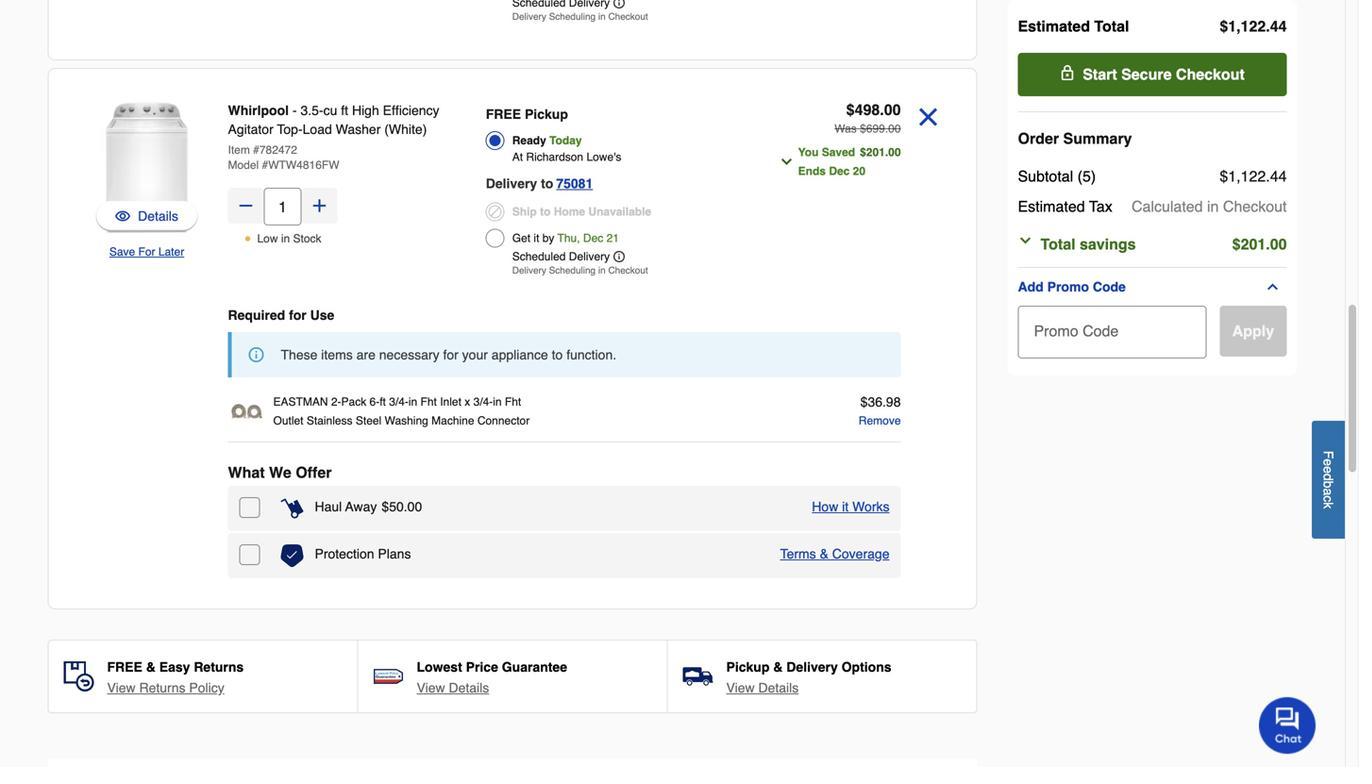 Task type: describe. For each thing, give the bounding box(es) containing it.
a
[[1322, 489, 1337, 496]]

in inside "option group"
[[599, 265, 606, 276]]

1 horizontal spatial total
[[1095, 17, 1130, 35]]

how
[[812, 500, 839, 515]]

201 inside you saved $ 201 .00 ends dec 20
[[867, 146, 886, 159]]

2 fht from the left
[[505, 396, 522, 409]]

details inside lowest price guarantee view details
[[449, 681, 489, 696]]

haul away $ 50 .00
[[315, 500, 422, 515]]

saved
[[822, 146, 856, 159]]

order summary
[[1019, 130, 1133, 147]]

free & easy returns view returns policy
[[107, 660, 244, 696]]

$ 498 .00 was $ 699 .00
[[835, 101, 901, 136]]

was
[[835, 122, 857, 136]]

$ right 'away'
[[382, 500, 389, 515]]

699
[[867, 122, 886, 136]]

2 3/4- from the left
[[474, 396, 493, 409]]

today
[[550, 134, 582, 147]]

start secure checkout button
[[1019, 53, 1288, 96]]

(white)
[[385, 122, 427, 137]]

.00 left remove item image
[[886, 122, 901, 136]]

items
[[321, 348, 353, 363]]

top-
[[277, 122, 303, 137]]

by
[[543, 232, 555, 245]]

ship to home unavailable
[[513, 205, 652, 219]]

add promo code link
[[1019, 276, 1288, 298]]

6-
[[370, 396, 380, 409]]

50
[[389, 500, 404, 515]]

1 vertical spatial total
[[1041, 236, 1076, 253]]

1 horizontal spatial for
[[443, 348, 459, 363]]

outlet
[[273, 415, 304, 428]]

dec inside "option group"
[[584, 232, 604, 245]]

add promo code
[[1019, 280, 1126, 295]]

1,122 for subtotal (5)
[[1229, 168, 1267, 185]]

ft inside eastman 2-pack 6-ft 3/4-in fht inlet x 3/4-in fht outlet stainless steel washing machine connector
[[380, 396, 386, 409]]

summary
[[1064, 130, 1133, 147]]

$ up calculated in checkout
[[1220, 168, 1229, 185]]

1,122 for estimated total
[[1229, 17, 1267, 35]]

richardson
[[526, 151, 584, 164]]

to for home
[[540, 205, 551, 219]]

0 horizontal spatial returns
[[139, 681, 186, 696]]

2-pack 6-ft 3/4-in fht inlet x 3/4-in fht outlet stainless steel washing machine connector image
[[228, 393, 266, 431]]

item
[[228, 144, 250, 157]]

your
[[462, 348, 488, 363]]

estimated for estimated total
[[1019, 17, 1091, 35]]

coverage
[[833, 547, 890, 562]]

for
[[138, 246, 155, 259]]

appliance
[[492, 348, 548, 363]]

#wtw4816fw
[[262, 159, 340, 172]]

& for free
[[146, 660, 156, 675]]

ship
[[513, 205, 537, 219]]

2 e from the top
[[1322, 466, 1337, 474]]

inlet
[[440, 396, 462, 409]]

quickview image
[[115, 207, 130, 226]]

whirlpool -
[[228, 103, 301, 118]]

ready today
[[513, 134, 582, 147]]

use
[[310, 308, 335, 323]]

steel
[[356, 415, 382, 428]]

view for pickup & delivery options view details
[[727, 681, 755, 696]]

details inside pickup & delivery options view details
[[759, 681, 799, 696]]

low in stock
[[257, 232, 322, 246]]

view inside lowest price guarantee view details
[[417, 681, 445, 696]]

chevron down image
[[1019, 233, 1034, 248]]

scheduling for "info" icon to the top
[[549, 11, 596, 22]]

secure
[[1122, 66, 1172, 83]]

498
[[855, 101, 880, 119]]

f e e d b a c k button
[[1313, 421, 1346, 539]]

$ up was
[[847, 101, 855, 119]]

how it works button
[[812, 498, 890, 517]]

add
[[1019, 280, 1044, 295]]

Low in Stock number field
[[264, 188, 302, 226]]

calculated in checkout
[[1132, 198, 1288, 215]]

item #782472 model #wtw4816fw
[[228, 144, 340, 172]]

it for how
[[843, 500, 849, 515]]

d
[[1322, 474, 1337, 481]]

(5)
[[1078, 168, 1097, 185]]

#782472
[[253, 144, 297, 157]]

subtotal
[[1019, 168, 1074, 185]]

.00 up the plans
[[404, 500, 422, 515]]

whirlpool
[[228, 103, 289, 118]]

function.
[[567, 348, 617, 363]]

required for use
[[228, 308, 335, 323]]

f e e d b a c k
[[1322, 451, 1337, 509]]

delivery inside pickup & delivery options view details
[[787, 660, 838, 675]]

start secure checkout
[[1083, 66, 1245, 83]]

. for estimated total
[[1267, 17, 1271, 35]]

how it works
[[812, 500, 890, 515]]

.00 up 699 at the top
[[880, 101, 901, 119]]

agitator
[[228, 122, 274, 137]]

3.5-cu ft high efficiency agitator top-load washer (white) image
[[79, 99, 215, 235]]

you
[[799, 146, 819, 159]]

lowest price guarantee view details
[[417, 660, 568, 696]]

$36.98
[[861, 395, 901, 410]]

f
[[1322, 451, 1337, 459]]

info image inside "option group"
[[614, 251, 625, 263]]

policy
[[189, 681, 225, 696]]

later
[[158, 246, 184, 259]]

. for subtotal (5)
[[1267, 168, 1271, 185]]

total savings
[[1041, 236, 1137, 253]]

promo
[[1048, 280, 1090, 295]]

cu
[[324, 103, 338, 118]]

checkout inside start secure checkout button
[[1177, 66, 1245, 83]]

pickup inside pickup & delivery options view details
[[727, 660, 770, 675]]

to for 75081
[[541, 176, 554, 191]]

& for terms
[[820, 547, 829, 562]]

$ down calculated in checkout
[[1233, 236, 1241, 253]]

.00 inside you saved $ 201 .00 ends dec 20
[[886, 146, 901, 159]]

load
[[303, 122, 332, 137]]

unavailable
[[589, 205, 652, 219]]

terms & coverage button
[[781, 545, 890, 564]]

stainless
[[307, 415, 353, 428]]

start
[[1083, 66, 1118, 83]]

you saved $ 201 .00 ends dec 20
[[799, 146, 901, 178]]

.00 up chevron up image
[[1267, 236, 1288, 253]]

connector
[[478, 415, 530, 428]]

2-
[[331, 396, 341, 409]]

calculated
[[1132, 198, 1204, 215]]

price
[[466, 660, 499, 675]]

view returns policy link
[[107, 679, 225, 698]]



Task type: vqa. For each thing, say whether or not it's contained in the screenshot.
Details in the Lowest Price Guarantee View Details
yes



Task type: locate. For each thing, give the bounding box(es) containing it.
view for free & easy returns view returns policy
[[107, 681, 136, 696]]

at
[[513, 151, 523, 164]]

delivery scheduling in checkout
[[513, 11, 649, 22], [513, 265, 649, 276]]

2 $ 1,122 . 44 from the top
[[1220, 168, 1288, 185]]

high
[[352, 103, 379, 118]]

model
[[228, 159, 259, 172]]

1 vertical spatial 44
[[1271, 168, 1288, 185]]

0 vertical spatial 44
[[1271, 17, 1288, 35]]

2 estimated from the top
[[1019, 198, 1086, 215]]

thu,
[[558, 232, 580, 245]]

away
[[345, 500, 377, 515]]

haul away filled image
[[281, 498, 304, 520]]

bullet image
[[244, 235, 252, 243]]

free for free & easy returns view returns policy
[[107, 660, 142, 675]]

2 44 from the top
[[1271, 168, 1288, 185]]

0 horizontal spatial view details link
[[417, 679, 489, 698]]

1 vertical spatial dec
[[584, 232, 604, 245]]

e up "b"
[[1322, 466, 1337, 474]]

option group containing free pickup
[[486, 101, 748, 281]]

tax
[[1090, 198, 1113, 215]]

1 vertical spatial pickup
[[727, 660, 770, 675]]

$ 201 .00
[[1233, 236, 1288, 253]]

dec down saved
[[829, 165, 850, 178]]

offer
[[296, 464, 332, 482]]

.00
[[880, 101, 901, 119], [886, 122, 901, 136], [886, 146, 901, 159], [1267, 236, 1288, 253], [404, 500, 422, 515]]

are
[[357, 348, 376, 363]]

dec left '21'
[[584, 232, 604, 245]]

chat invite button image
[[1260, 697, 1317, 755]]

& inside button
[[820, 547, 829, 562]]

subtotal (5)
[[1019, 168, 1097, 185]]

$36.98 remove
[[859, 395, 901, 428]]

2 1,122 from the top
[[1229, 168, 1267, 185]]

option group
[[486, 101, 748, 281]]

fht left inlet
[[421, 396, 437, 409]]

201 up chevron up image
[[1241, 236, 1267, 253]]

1 vertical spatial ft
[[380, 396, 386, 409]]

free up view returns policy link
[[107, 660, 142, 675]]

e up d
[[1322, 459, 1337, 466]]

& inside the free & easy returns view returns policy
[[146, 660, 156, 675]]

we
[[269, 464, 292, 482]]

0 vertical spatial estimated
[[1019, 17, 1091, 35]]

ft inside 3.5-cu ft high efficiency agitator top-load washer (white)
[[341, 103, 349, 118]]

ft
[[341, 103, 349, 118], [380, 396, 386, 409]]

to
[[541, 176, 554, 191], [540, 205, 551, 219], [552, 348, 563, 363]]

washing
[[385, 415, 429, 428]]

0 horizontal spatial it
[[534, 232, 540, 245]]

0 horizontal spatial 3/4-
[[389, 396, 409, 409]]

1 view details link from the left
[[417, 679, 489, 698]]

0 horizontal spatial dec
[[584, 232, 604, 245]]

estimated for estimated tax
[[1019, 198, 1086, 215]]

1 horizontal spatial ft
[[380, 396, 386, 409]]

returns up policy
[[194, 660, 244, 675]]

0 vertical spatial it
[[534, 232, 540, 245]]

2 horizontal spatial view
[[727, 681, 755, 696]]

view details link
[[417, 679, 489, 698], [727, 679, 799, 698]]

plus image
[[310, 196, 329, 215]]

0 vertical spatial to
[[541, 176, 554, 191]]

code
[[1093, 280, 1126, 295]]

75081 button
[[557, 172, 593, 195]]

1 horizontal spatial &
[[774, 660, 783, 675]]

what
[[228, 464, 265, 482]]

0 vertical spatial scheduling
[[549, 11, 596, 22]]

0 vertical spatial dec
[[829, 165, 850, 178]]

1 estimated from the top
[[1019, 17, 1091, 35]]

0 horizontal spatial total
[[1041, 236, 1076, 253]]

44 for estimated total
[[1271, 17, 1288, 35]]

dec
[[829, 165, 850, 178], [584, 232, 604, 245]]

view inside the free & easy returns view returns policy
[[107, 681, 136, 696]]

1 horizontal spatial dec
[[829, 165, 850, 178]]

get it by thu, dec 21
[[513, 232, 619, 245]]

0 horizontal spatial free
[[107, 660, 142, 675]]

scheduling for "info" icon within "option group"
[[549, 265, 596, 276]]

.00 down 699 at the top
[[886, 146, 901, 159]]

1 . from the top
[[1267, 17, 1271, 35]]

protection
[[315, 547, 374, 562]]

2 horizontal spatial &
[[820, 547, 829, 562]]

home
[[554, 205, 586, 219]]

1 3/4- from the left
[[389, 396, 409, 409]]

2 scheduling from the top
[[549, 265, 596, 276]]

& inside pickup & delivery options view details
[[774, 660, 783, 675]]

efficiency
[[383, 103, 440, 118]]

save for later
[[109, 246, 184, 259]]

-
[[293, 103, 297, 118]]

view
[[107, 681, 136, 696], [417, 681, 445, 696], [727, 681, 755, 696]]

scheduled delivery
[[513, 250, 610, 263]]

free inside "option group"
[[486, 107, 521, 122]]

ends
[[799, 165, 826, 178]]

for left use
[[289, 308, 307, 323]]

washer
[[336, 122, 381, 137]]

1 vertical spatial for
[[443, 348, 459, 363]]

None text field
[[1026, 306, 1198, 348]]

estimated up secure icon
[[1019, 17, 1091, 35]]

guarantee
[[502, 660, 568, 675]]

delivery
[[513, 11, 547, 22], [486, 176, 538, 191], [569, 250, 610, 263], [513, 265, 547, 276], [787, 660, 838, 675]]

1 horizontal spatial 201
[[1241, 236, 1267, 253]]

scheduled
[[513, 250, 566, 263]]

it right how
[[843, 500, 849, 515]]

b
[[1322, 481, 1337, 489]]

0 vertical spatial info image
[[614, 0, 625, 8]]

scheduling
[[549, 11, 596, 22], [549, 265, 596, 276]]

1 vertical spatial 1,122
[[1229, 168, 1267, 185]]

to left function.
[[552, 348, 563, 363]]

1 horizontal spatial view details link
[[727, 679, 799, 698]]

0 horizontal spatial view
[[107, 681, 136, 696]]

21
[[607, 232, 619, 245]]

required
[[228, 308, 285, 323]]

1 horizontal spatial pickup
[[727, 660, 770, 675]]

free for free pickup
[[486, 107, 521, 122]]

1 vertical spatial scheduling
[[549, 265, 596, 276]]

ft up steel
[[380, 396, 386, 409]]

1 vertical spatial estimated
[[1019, 198, 1086, 215]]

0 vertical spatial 201
[[867, 146, 886, 159]]

1 view from the left
[[107, 681, 136, 696]]

& left options
[[774, 660, 783, 675]]

0 vertical spatial delivery scheduling in checkout
[[513, 11, 649, 22]]

0 vertical spatial $ 1,122 . 44
[[1220, 17, 1288, 35]]

delivery to 75081
[[486, 176, 593, 191]]

terms
[[781, 547, 817, 562]]

terms & coverage
[[781, 547, 890, 562]]

0 horizontal spatial ft
[[341, 103, 349, 118]]

dec inside you saved $ 201 .00 ends dec 20
[[829, 165, 850, 178]]

& right terms
[[820, 547, 829, 562]]

to right ship
[[540, 205, 551, 219]]

0 vertical spatial 1,122
[[1229, 17, 1267, 35]]

0 vertical spatial for
[[289, 308, 307, 323]]

& left easy at the left bottom of page
[[146, 660, 156, 675]]

0 horizontal spatial 201
[[867, 146, 886, 159]]

201 down 699 at the top
[[867, 146, 886, 159]]

1 horizontal spatial returns
[[194, 660, 244, 675]]

1 horizontal spatial free
[[486, 107, 521, 122]]

fht up connector
[[505, 396, 522, 409]]

estimated total
[[1019, 17, 1130, 35]]

1 44 from the top
[[1271, 17, 1288, 35]]

1 horizontal spatial fht
[[505, 396, 522, 409]]

1 fht from the left
[[421, 396, 437, 409]]

estimated tax
[[1019, 198, 1113, 215]]

easy
[[159, 660, 190, 675]]

1 delivery scheduling in checkout from the top
[[513, 11, 649, 22]]

1 vertical spatial .
[[1267, 168, 1271, 185]]

0 vertical spatial returns
[[194, 660, 244, 675]]

3/4- up 'washing'
[[389, 396, 409, 409]]

free inside the free & easy returns view returns policy
[[107, 660, 142, 675]]

free
[[486, 107, 521, 122], [107, 660, 142, 675]]

eastman
[[273, 396, 328, 409]]

1 horizontal spatial view
[[417, 681, 445, 696]]

these
[[281, 348, 318, 363]]

it inside how it works button
[[843, 500, 849, 515]]

view details link for view
[[727, 679, 799, 698]]

total right chevron down icon
[[1041, 236, 1076, 253]]

view inside pickup & delivery options view details
[[727, 681, 755, 696]]

0 horizontal spatial pickup
[[525, 107, 568, 122]]

it for get
[[534, 232, 540, 245]]

save for later button
[[109, 243, 184, 262]]

c
[[1322, 496, 1337, 502]]

e
[[1322, 459, 1337, 466], [1322, 466, 1337, 474]]

1 vertical spatial returns
[[139, 681, 186, 696]]

75081
[[557, 176, 593, 191]]

2 horizontal spatial details
[[759, 681, 799, 696]]

$ right was
[[860, 122, 867, 136]]

2 . from the top
[[1267, 168, 1271, 185]]

$ up "20"
[[860, 146, 867, 159]]

chevron down image
[[780, 154, 795, 170]]

secure image
[[1061, 65, 1076, 80]]

remove item image
[[913, 101, 945, 133]]

ft right cu
[[341, 103, 349, 118]]

1 vertical spatial free
[[107, 660, 142, 675]]

to left 75081 button at left
[[541, 176, 554, 191]]

0 horizontal spatial for
[[289, 308, 307, 323]]

0 horizontal spatial fht
[[421, 396, 437, 409]]

these items are necessary for your appliance to function.
[[281, 348, 617, 363]]

2 vertical spatial info image
[[249, 348, 264, 363]]

0 vertical spatial pickup
[[525, 107, 568, 122]]

& for pickup
[[774, 660, 783, 675]]

free pickup
[[486, 107, 568, 122]]

1 horizontal spatial details
[[449, 681, 489, 696]]

details button
[[96, 201, 198, 231], [115, 207, 178, 226]]

$ inside you saved $ 201 .00 ends dec 20
[[860, 146, 867, 159]]

2 view details link from the left
[[727, 679, 799, 698]]

1 e from the top
[[1322, 459, 1337, 466]]

1 vertical spatial to
[[540, 205, 551, 219]]

0 vertical spatial .
[[1267, 17, 1271, 35]]

checkout
[[609, 11, 649, 22], [1177, 66, 1245, 83], [1224, 198, 1288, 215], [609, 265, 649, 276]]

total up start
[[1095, 17, 1130, 35]]

2 view from the left
[[417, 681, 445, 696]]

it inside "option group"
[[534, 232, 540, 245]]

minus image
[[237, 196, 255, 215]]

pickup inside "option group"
[[525, 107, 568, 122]]

at richardson lowe's
[[513, 151, 622, 164]]

0 vertical spatial ft
[[341, 103, 349, 118]]

0 vertical spatial total
[[1095, 17, 1130, 35]]

$
[[1220, 17, 1229, 35], [847, 101, 855, 119], [860, 122, 867, 136], [860, 146, 867, 159], [1220, 168, 1229, 185], [1233, 236, 1241, 253], [382, 500, 389, 515]]

chevron up image
[[1266, 280, 1281, 295]]

1 $ 1,122 . 44 from the top
[[1220, 17, 1288, 35]]

view details link for details
[[417, 679, 489, 698]]

0 horizontal spatial &
[[146, 660, 156, 675]]

1 vertical spatial info image
[[614, 251, 625, 263]]

returns down easy at the left bottom of page
[[139, 681, 186, 696]]

$ 1,122 . 44 for total
[[1220, 17, 1288, 35]]

1 horizontal spatial 3/4-
[[474, 396, 493, 409]]

returns
[[194, 660, 244, 675], [139, 681, 186, 696]]

low
[[257, 232, 278, 246]]

3 view from the left
[[727, 681, 755, 696]]

1 vertical spatial delivery scheduling in checkout
[[513, 265, 649, 276]]

2 delivery scheduling in checkout from the top
[[513, 265, 649, 276]]

plans
[[378, 547, 411, 562]]

works
[[853, 500, 890, 515]]

20
[[853, 165, 866, 178]]

0 vertical spatial free
[[486, 107, 521, 122]]

0 horizontal spatial details
[[138, 209, 178, 224]]

1 vertical spatial 201
[[1241, 236, 1267, 253]]

44 for subtotal (5)
[[1271, 168, 1288, 185]]

block image
[[486, 203, 505, 221]]

3/4- right the x
[[474, 396, 493, 409]]

1 1,122 from the top
[[1229, 17, 1267, 35]]

stock
[[293, 232, 322, 246]]

machine
[[432, 415, 475, 428]]

details
[[138, 209, 178, 224], [449, 681, 489, 696], [759, 681, 799, 696]]

$ up start secure checkout
[[1220, 17, 1229, 35]]

1 horizontal spatial it
[[843, 500, 849, 515]]

scheduling inside "option group"
[[549, 265, 596, 276]]

it left by at the top of the page
[[534, 232, 540, 245]]

remove
[[859, 415, 901, 428]]

pickup & delivery options view details
[[727, 660, 892, 696]]

haul
[[315, 500, 342, 515]]

$ 1,122 . 44 for (5)
[[1220, 168, 1288, 185]]

3.5-cu ft high efficiency agitator top-load washer (white)
[[228, 103, 440, 137]]

for left your
[[443, 348, 459, 363]]

estimated down the subtotal (5)
[[1019, 198, 1086, 215]]

1 vertical spatial it
[[843, 500, 849, 515]]

info image
[[614, 0, 625, 8], [614, 251, 625, 263], [249, 348, 264, 363]]

1 scheduling from the top
[[549, 11, 596, 22]]

free up ready
[[486, 107, 521, 122]]

protection plan filled image
[[281, 545, 304, 568]]

1 vertical spatial $ 1,122 . 44
[[1220, 168, 1288, 185]]

2 vertical spatial to
[[552, 348, 563, 363]]

get
[[513, 232, 531, 245]]

3/4-
[[389, 396, 409, 409], [474, 396, 493, 409]]



